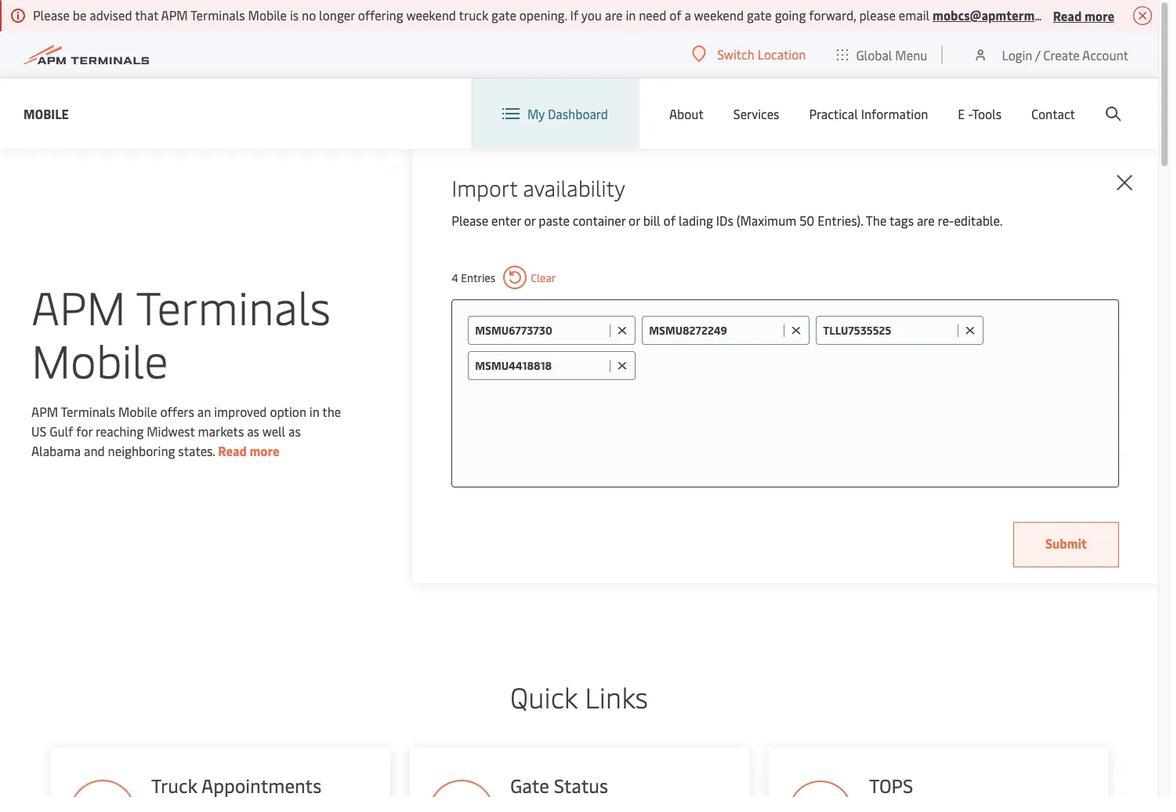 Task type: locate. For each thing, give the bounding box(es) containing it.
of right bill
[[664, 212, 676, 229]]

practical information
[[810, 105, 929, 122]]

2 vertical spatial apm
[[31, 403, 58, 420]]

apmt icon 100 image
[[788, 780, 854, 797]]

in inside apm terminals mobile offers an improved option in the us gulf for reaching midwest markets as well as alabama and neighboring states.
[[310, 403, 320, 420]]

(maximum
[[737, 212, 797, 229]]

0 horizontal spatial weekend
[[406, 6, 456, 24]]

1 vertical spatial terminals
[[136, 275, 331, 337]]

0 vertical spatial entered id text field
[[475, 323, 606, 338]]

switch location
[[718, 45, 806, 63]]

to
[[1093, 6, 1105, 24]]

dashboard
[[548, 105, 608, 122]]

apm inside apm terminals mobile offers an improved option in the us gulf for reaching midwest markets as well as alabama and neighboring states.
[[31, 403, 58, 420]]

please for please be advised that apm terminals mobile is no longer offering weekend truck gate opening. if you are in need of a weekend gate going forward, please email mobcs@apmterminals.com to obtain a quo
[[33, 6, 70, 24]]

are left the re-
[[917, 212, 935, 229]]

read
[[1054, 7, 1082, 24], [218, 442, 247, 459]]

as
[[247, 422, 259, 439], [289, 422, 301, 439]]

1 horizontal spatial read more
[[1054, 7, 1115, 24]]

gate left going at the right top of page
[[747, 6, 772, 24]]

read more
[[1054, 7, 1115, 24], [218, 442, 280, 459]]

Entered ID text field
[[475, 323, 606, 338], [475, 358, 606, 373]]

1 weekend from the left
[[406, 6, 456, 24]]

mobile secondary image
[[46, 399, 320, 634]]

read more button
[[1054, 5, 1115, 25]]

gate
[[492, 6, 517, 24], [747, 6, 772, 24]]

as up read more link
[[247, 422, 259, 439]]

0 vertical spatial are
[[605, 6, 623, 24]]

orange club loyalty program - 56 image
[[69, 780, 135, 797]]

more for read more button
[[1085, 7, 1115, 24]]

0 horizontal spatial in
[[310, 403, 320, 420]]

option
[[270, 403, 307, 420]]

more inside button
[[1085, 7, 1115, 24]]

manager truck appointments - 53 image
[[428, 780, 494, 797]]

global menu
[[857, 46, 928, 63]]

/
[[1036, 46, 1041, 63]]

bill
[[643, 212, 661, 229]]

links
[[585, 677, 648, 716]]

more
[[1085, 7, 1115, 24], [250, 442, 280, 459]]

my
[[528, 105, 545, 122]]

terminals for apm terminals mobile
[[136, 275, 331, 337]]

apm for apm terminals mobile offers an improved option in the us gulf for reaching midwest markets as well as alabama and neighboring states.
[[31, 403, 58, 420]]

gate right truck
[[492, 6, 517, 24]]

1 horizontal spatial please
[[452, 212, 489, 229]]

you
[[582, 6, 602, 24]]

0 horizontal spatial are
[[605, 6, 623, 24]]

0 horizontal spatial gate
[[492, 6, 517, 24]]

0 horizontal spatial read more
[[218, 442, 280, 459]]

my dashboard
[[528, 105, 608, 122]]

0 vertical spatial more
[[1085, 7, 1115, 24]]

0 vertical spatial please
[[33, 6, 70, 24]]

0 vertical spatial read more
[[1054, 7, 1115, 24]]

Entered ID text field
[[649, 323, 780, 338], [824, 323, 954, 338]]

more down well
[[250, 442, 280, 459]]

in
[[626, 6, 636, 24], [310, 403, 320, 420]]

0 horizontal spatial please
[[33, 6, 70, 24]]

switch
[[718, 45, 755, 63]]

1 horizontal spatial a
[[1147, 6, 1153, 24]]

of
[[670, 6, 682, 24], [664, 212, 676, 229]]

read inside button
[[1054, 7, 1082, 24]]

please for please enter or paste container or bill of lading ids (maximum 50 entries). the tags are re-editable.
[[452, 212, 489, 229]]

of right need
[[670, 6, 682, 24]]

mobile inside apm terminals mobile offers an improved option in the us gulf for reaching midwest markets as well as alabama and neighboring states.
[[118, 403, 157, 420]]

the
[[866, 212, 887, 229]]

0 horizontal spatial read
[[218, 442, 247, 459]]

1 horizontal spatial weekend
[[694, 6, 744, 24]]

more up account
[[1085, 7, 1115, 24]]

1 vertical spatial please
[[452, 212, 489, 229]]

4
[[452, 270, 458, 285]]

1 horizontal spatial entered id text field
[[824, 323, 954, 338]]

1 vertical spatial read
[[218, 442, 247, 459]]

1 horizontal spatial more
[[1085, 7, 1115, 24]]

1 horizontal spatial or
[[629, 212, 640, 229]]

please down import
[[452, 212, 489, 229]]

0 horizontal spatial entered id text field
[[649, 323, 780, 338]]

editable.
[[955, 212, 1003, 229]]

weekend up switch
[[694, 6, 744, 24]]

read more down well
[[218, 442, 280, 459]]

or left bill
[[629, 212, 640, 229]]

are right "you"
[[605, 6, 623, 24]]

1 as from the left
[[247, 422, 259, 439]]

quick links
[[511, 677, 648, 716]]

1 entered id text field from the top
[[475, 323, 606, 338]]

need
[[639, 6, 667, 24]]

1 horizontal spatial gate
[[747, 6, 772, 24]]

1 vertical spatial more
[[250, 442, 280, 459]]

1 horizontal spatial in
[[626, 6, 636, 24]]

import
[[452, 173, 518, 202]]

email
[[899, 6, 930, 24]]

a left "quo"
[[1147, 6, 1153, 24]]

tags
[[890, 212, 914, 229]]

1 vertical spatial read more
[[218, 442, 280, 459]]

contact button
[[1032, 78, 1076, 149]]

are
[[605, 6, 623, 24], [917, 212, 935, 229]]

in left "the"
[[310, 403, 320, 420]]

mobile inside apm terminals mobile
[[31, 328, 168, 390]]

read for read more button
[[1054, 7, 1082, 24]]

more for read more link
[[250, 442, 280, 459]]

read left to
[[1054, 7, 1082, 24]]

1 vertical spatial entered id text field
[[475, 358, 606, 373]]

terminals
[[191, 6, 245, 24], [136, 275, 331, 337], [61, 403, 115, 420]]

weekend left truck
[[406, 6, 456, 24]]

e
[[958, 105, 965, 122]]

weekend
[[406, 6, 456, 24], [694, 6, 744, 24]]

please left be
[[33, 6, 70, 24]]

1 horizontal spatial as
[[289, 422, 301, 439]]

1 vertical spatial in
[[310, 403, 320, 420]]

read more for read more link
[[218, 442, 280, 459]]

0 horizontal spatial more
[[250, 442, 280, 459]]

1 or from the left
[[524, 212, 536, 229]]

terminals inside apm terminals mobile
[[136, 275, 331, 337]]

global menu button
[[822, 31, 944, 78]]

no
[[302, 6, 316, 24]]

read more up the login / create account
[[1054, 7, 1115, 24]]

1 horizontal spatial read
[[1054, 7, 1082, 24]]

2 entered id text field from the left
[[824, 323, 954, 338]]

about button
[[670, 78, 704, 149]]

4 entries
[[452, 270, 496, 285]]

us
[[31, 422, 47, 439]]

1 vertical spatial are
[[917, 212, 935, 229]]

that
[[135, 6, 158, 24]]

a right need
[[685, 6, 691, 24]]

apm inside apm terminals mobile
[[31, 275, 126, 337]]

services
[[734, 105, 780, 122]]

0 vertical spatial terminals
[[191, 6, 245, 24]]

read more link
[[218, 442, 280, 459]]

2 vertical spatial terminals
[[61, 403, 115, 420]]

terminals inside apm terminals mobile offers an improved option in the us gulf for reaching midwest markets as well as alabama and neighboring states.
[[61, 403, 115, 420]]

0 vertical spatial in
[[626, 6, 636, 24]]

or
[[524, 212, 536, 229], [629, 212, 640, 229]]

0 horizontal spatial as
[[247, 422, 259, 439]]

a
[[685, 6, 691, 24], [1147, 6, 1153, 24]]

as down option
[[289, 422, 301, 439]]

well
[[262, 422, 286, 439]]

or right 'enter'
[[524, 212, 536, 229]]

my dashboard button
[[503, 78, 608, 149]]

2 as from the left
[[289, 422, 301, 439]]

global
[[857, 46, 893, 63]]

0 horizontal spatial a
[[685, 6, 691, 24]]

1 vertical spatial apm
[[31, 275, 126, 337]]

states.
[[178, 442, 215, 459]]

an
[[197, 403, 211, 420]]

account
[[1083, 46, 1129, 63]]

offers
[[160, 403, 194, 420]]

read down 'markets'
[[218, 442, 247, 459]]

0 horizontal spatial or
[[524, 212, 536, 229]]

entries).
[[818, 212, 864, 229]]

in left need
[[626, 6, 636, 24]]

0 vertical spatial read
[[1054, 7, 1082, 24]]



Task type: vqa. For each thing, say whether or not it's contained in the screenshot.
the topmost of
yes



Task type: describe. For each thing, give the bounding box(es) containing it.
be
[[73, 6, 87, 24]]

0 vertical spatial of
[[670, 6, 682, 24]]

obtain
[[1108, 6, 1144, 24]]

entries
[[461, 270, 496, 285]]

information
[[861, 105, 929, 122]]

please be advised that apm terminals mobile is no longer offering weekend truck gate opening. if you are in need of a weekend gate going forward, please email mobcs@apmterminals.com to obtain a quo
[[33, 6, 1171, 24]]

clear
[[531, 270, 556, 285]]

offering
[[358, 6, 404, 24]]

2 weekend from the left
[[694, 6, 744, 24]]

opening.
[[520, 6, 567, 24]]

quo
[[1156, 6, 1171, 24]]

about
[[670, 105, 704, 122]]

midwest
[[147, 422, 195, 439]]

and
[[84, 442, 105, 459]]

if
[[570, 6, 579, 24]]

practical
[[810, 105, 858, 122]]

re-
[[938, 212, 955, 229]]

please
[[860, 6, 896, 24]]

2 or from the left
[[629, 212, 640, 229]]

ids
[[717, 212, 734, 229]]

read more for read more button
[[1054, 7, 1115, 24]]

practical information button
[[810, 78, 929, 149]]

2 gate from the left
[[747, 6, 772, 24]]

login / create account
[[1002, 46, 1129, 63]]

1 horizontal spatial are
[[917, 212, 935, 229]]

read for read more link
[[218, 442, 247, 459]]

services button
[[734, 78, 780, 149]]

submit
[[1046, 535, 1088, 552]]

forward,
[[809, 6, 857, 24]]

0 vertical spatial apm
[[161, 6, 188, 24]]

50
[[800, 212, 815, 229]]

improved
[[214, 403, 267, 420]]

submit button
[[1014, 522, 1120, 568]]

tools
[[973, 105, 1002, 122]]

login / create account link
[[973, 31, 1129, 78]]

is
[[290, 6, 299, 24]]

alabama
[[31, 442, 81, 459]]

contact
[[1032, 105, 1076, 122]]

mobile link
[[24, 104, 69, 123]]

reaching
[[96, 422, 144, 439]]

please enter or paste container or bill of lading ids (maximum 50 entries). the tags are re-editable.
[[452, 212, 1003, 229]]

-
[[969, 105, 973, 122]]

container
[[573, 212, 626, 229]]

paste
[[539, 212, 570, 229]]

1 a from the left
[[685, 6, 691, 24]]

clear button
[[503, 266, 556, 289]]

1 vertical spatial of
[[664, 212, 676, 229]]

terminals for apm terminals mobile offers an improved option in the us gulf for reaching midwest markets as well as alabama and neighboring states.
[[61, 403, 115, 420]]

switch location button
[[693, 45, 806, 63]]

mobcs@apmterminals.com link
[[933, 6, 1090, 24]]

1 gate from the left
[[492, 6, 517, 24]]

2 a from the left
[[1147, 6, 1153, 24]]

truck
[[459, 6, 489, 24]]

2 entered id text field from the top
[[475, 358, 606, 373]]

create
[[1044, 46, 1080, 63]]

neighboring
[[108, 442, 175, 459]]

import availability
[[452, 173, 626, 202]]

apm terminals mobile
[[31, 275, 331, 390]]

the
[[322, 403, 341, 420]]

advised
[[90, 6, 132, 24]]

availability
[[523, 173, 626, 202]]

apm for apm terminals mobile
[[31, 275, 126, 337]]

markets
[[198, 422, 244, 439]]

menu
[[896, 46, 928, 63]]

longer
[[319, 6, 355, 24]]

apm terminals mobile offers an improved option in the us gulf for reaching midwest markets as well as alabama and neighboring states.
[[31, 403, 341, 459]]

lading
[[679, 212, 713, 229]]

login
[[1002, 46, 1033, 63]]

quick
[[511, 677, 578, 716]]

1 entered id text field from the left
[[649, 323, 780, 338]]

mobcs@apmterminals.com
[[933, 6, 1090, 24]]

e -tools button
[[958, 78, 1002, 149]]

enter
[[492, 212, 521, 229]]

close alert image
[[1134, 6, 1153, 25]]

e -tools
[[958, 105, 1002, 122]]

location
[[758, 45, 806, 63]]

going
[[775, 6, 806, 24]]

gulf
[[50, 422, 73, 439]]



